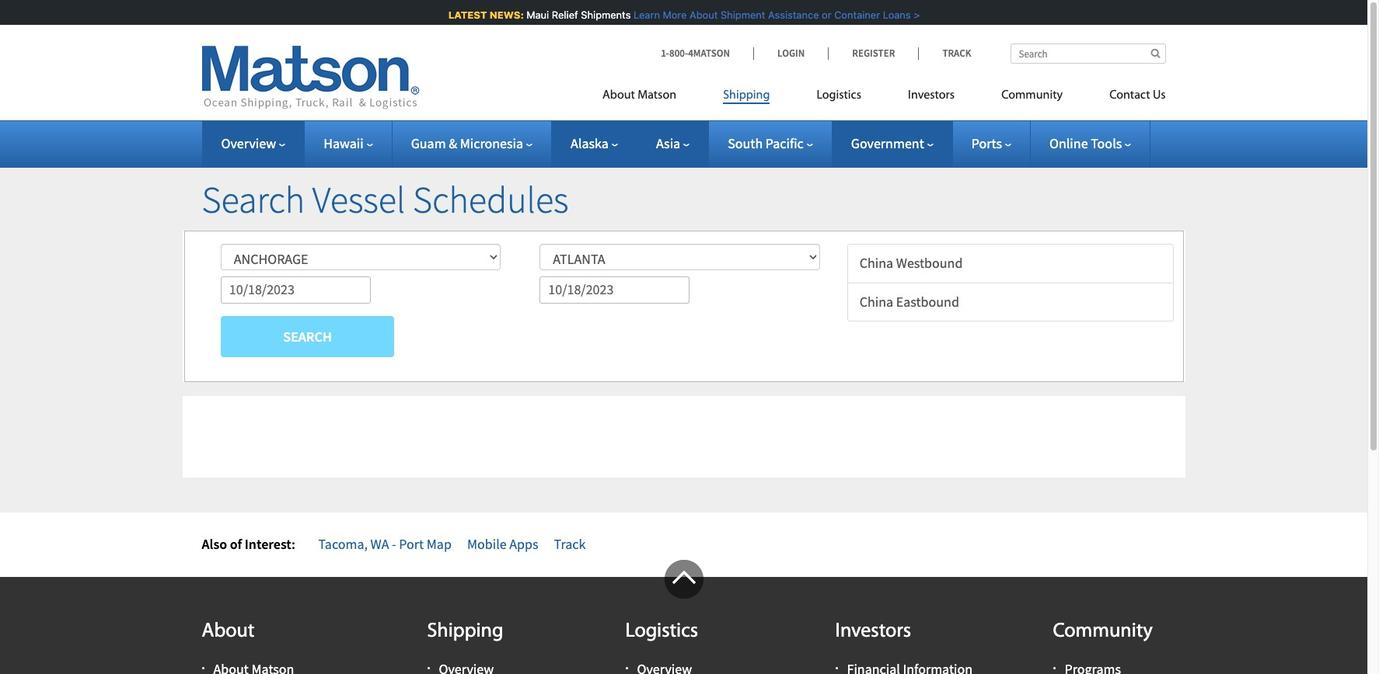 Task type: locate. For each thing, give the bounding box(es) containing it.
track
[[943, 47, 972, 60], [554, 536, 586, 554]]

1 vertical spatial shipping
[[427, 622, 503, 643]]

guam & micronesia
[[411, 135, 523, 152]]

overview link
[[221, 135, 285, 152]]

china left eastbound
[[860, 293, 894, 311]]

search for search
[[283, 328, 332, 346]]

logistics down "register" link
[[817, 89, 862, 102]]

community
[[1002, 89, 1063, 102], [1053, 622, 1153, 643]]

End date text field
[[540, 277, 690, 304]]

footer containing about
[[0, 560, 1368, 675]]

register
[[852, 47, 895, 60]]

tools
[[1091, 135, 1122, 152]]

vessel
[[312, 176, 405, 223]]

search down start date text field
[[283, 328, 332, 346]]

maui
[[525, 9, 547, 21]]

loans
[[881, 9, 909, 21]]

china inside the china eastbound link
[[860, 293, 894, 311]]

eastbound
[[896, 293, 959, 311]]

None search field
[[1010, 44, 1166, 64]]

more
[[661, 9, 685, 21]]

0 horizontal spatial shipping
[[427, 622, 503, 643]]

track up investors link
[[943, 47, 972, 60]]

about matson
[[603, 89, 677, 102]]

1 vertical spatial china
[[860, 293, 894, 311]]

mobile apps link
[[467, 536, 538, 554]]

1 vertical spatial track link
[[554, 536, 586, 554]]

1 horizontal spatial shipping
[[723, 89, 770, 102]]

0 vertical spatial shipping
[[723, 89, 770, 102]]

investors link
[[885, 82, 978, 114]]

track right apps
[[554, 536, 586, 554]]

1-800-4matson link
[[661, 47, 753, 60]]

china inside "china westbound" link
[[860, 254, 894, 272]]

about for about
[[202, 622, 255, 643]]

track link up investors link
[[919, 47, 972, 60]]

wa
[[371, 536, 389, 554]]

1 vertical spatial community
[[1053, 622, 1153, 643]]

1-800-4matson
[[661, 47, 730, 60]]

schedules
[[413, 176, 569, 223]]

track link
[[919, 47, 972, 60], [554, 536, 586, 554]]

china
[[860, 254, 894, 272], [860, 293, 894, 311]]

0 vertical spatial china
[[860, 254, 894, 272]]

hawaii
[[324, 135, 364, 152]]

0 vertical spatial track
[[943, 47, 972, 60]]

about
[[688, 9, 716, 21], [603, 89, 635, 102], [202, 622, 255, 643]]

backtop image
[[664, 560, 703, 599]]

investors inside top menu navigation
[[908, 89, 955, 102]]

news:
[[488, 9, 522, 21]]

0 vertical spatial community
[[1002, 89, 1063, 102]]

search inside button
[[283, 328, 332, 346]]

matson
[[638, 89, 677, 102]]

search
[[202, 176, 305, 223], [283, 328, 332, 346]]

0 horizontal spatial about
[[202, 622, 255, 643]]

register link
[[828, 47, 919, 60]]

2 horizontal spatial about
[[688, 9, 716, 21]]

logistics
[[817, 89, 862, 102], [626, 622, 698, 643]]

logistics down backtop image
[[626, 622, 698, 643]]

online tools
[[1050, 135, 1122, 152]]

0 horizontal spatial logistics
[[626, 622, 698, 643]]

0 horizontal spatial track link
[[554, 536, 586, 554]]

china westbound link
[[847, 244, 1174, 284]]

0 vertical spatial investors
[[908, 89, 955, 102]]

pacific
[[766, 135, 804, 152]]

online
[[1050, 135, 1088, 152]]

0 vertical spatial logistics
[[817, 89, 862, 102]]

westbound
[[896, 254, 963, 272]]

about inside about matson link
[[603, 89, 635, 102]]

1 horizontal spatial about
[[603, 89, 635, 102]]

also of interest:
[[202, 536, 295, 554]]

1 china from the top
[[860, 254, 894, 272]]

>
[[912, 9, 918, 21]]

tacoma, wa - port map
[[318, 536, 452, 554]]

alaska
[[571, 135, 609, 152]]

china eastbound
[[860, 293, 959, 311]]

ports
[[972, 135, 1002, 152]]

relief
[[550, 9, 576, 21]]

shipment
[[719, 9, 763, 21]]

of
[[230, 536, 242, 554]]

1 vertical spatial search
[[283, 328, 332, 346]]

search button
[[221, 316, 395, 358]]

2 china from the top
[[860, 293, 894, 311]]

shipping
[[723, 89, 770, 102], [427, 622, 503, 643]]

footer
[[0, 560, 1368, 675]]

shipments
[[579, 9, 629, 21]]

1-
[[661, 47, 669, 60]]

login link
[[753, 47, 828, 60]]

asia link
[[656, 135, 690, 152]]

1 horizontal spatial track link
[[919, 47, 972, 60]]

track link right apps
[[554, 536, 586, 554]]

blue matson logo with ocean, shipping, truck, rail and logistics written beneath it. image
[[202, 46, 419, 110]]

contact us link
[[1086, 82, 1166, 114]]

1 vertical spatial track
[[554, 536, 586, 554]]

search down overview link
[[202, 176, 305, 223]]

guam
[[411, 135, 446, 152]]

2 vertical spatial about
[[202, 622, 255, 643]]

1 vertical spatial logistics
[[626, 622, 698, 643]]

0 vertical spatial search
[[202, 176, 305, 223]]

shipping inside top menu navigation
[[723, 89, 770, 102]]

community inside community 'link'
[[1002, 89, 1063, 102]]

assistance
[[766, 9, 817, 21]]

china up china eastbound
[[860, 254, 894, 272]]

latest news: maui relief shipments learn more about shipment assistance or container loans >
[[446, 9, 918, 21]]

0 horizontal spatial track
[[554, 536, 586, 554]]

south
[[728, 135, 763, 152]]

micronesia
[[460, 135, 523, 152]]

tacoma,
[[318, 536, 368, 554]]

1 horizontal spatial logistics
[[817, 89, 862, 102]]

investors
[[908, 89, 955, 102], [835, 622, 911, 643]]

about for about matson
[[603, 89, 635, 102]]

0 vertical spatial about
[[688, 9, 716, 21]]

tacoma, wa - port map link
[[318, 536, 452, 554]]

search image
[[1151, 48, 1160, 58]]

1 vertical spatial about
[[603, 89, 635, 102]]



Task type: describe. For each thing, give the bounding box(es) containing it.
map
[[427, 536, 452, 554]]

logistics inside top menu navigation
[[817, 89, 862, 102]]

4matson
[[688, 47, 730, 60]]

-
[[392, 536, 396, 554]]

top menu navigation
[[603, 82, 1166, 114]]

hawaii link
[[324, 135, 373, 152]]

shipping inside footer
[[427, 622, 503, 643]]

mobile apps
[[467, 536, 538, 554]]

contact us
[[1110, 89, 1166, 102]]

800-
[[669, 47, 688, 60]]

mobile
[[467, 536, 507, 554]]

guam & micronesia link
[[411, 135, 533, 152]]

login
[[778, 47, 805, 60]]

alaska link
[[571, 135, 618, 152]]

china westbound
[[860, 254, 963, 272]]

1 vertical spatial investors
[[835, 622, 911, 643]]

south pacific link
[[728, 135, 813, 152]]

logistics link
[[793, 82, 885, 114]]

also
[[202, 536, 227, 554]]

apps
[[509, 536, 538, 554]]

search for search vessel schedules
[[202, 176, 305, 223]]

government
[[851, 135, 924, 152]]

learn more about shipment assistance or container loans > link
[[632, 9, 918, 21]]

or
[[820, 9, 830, 21]]

government link
[[851, 135, 934, 152]]

ports link
[[972, 135, 1012, 152]]

shipping link
[[700, 82, 793, 114]]

0 vertical spatial track link
[[919, 47, 972, 60]]

china for china eastbound
[[860, 293, 894, 311]]

community link
[[978, 82, 1086, 114]]

asia
[[656, 135, 680, 152]]

search vessel schedules
[[202, 176, 569, 223]]

learn
[[632, 9, 658, 21]]

about matson link
[[603, 82, 700, 114]]

online tools link
[[1050, 135, 1132, 152]]

us
[[1153, 89, 1166, 102]]

Search search field
[[1010, 44, 1166, 64]]

south pacific
[[728, 135, 804, 152]]

interest:
[[245, 536, 295, 554]]

container
[[832, 9, 878, 21]]

latest
[[446, 9, 485, 21]]

contact
[[1110, 89, 1150, 102]]

1 horizontal spatial track
[[943, 47, 972, 60]]

port
[[399, 536, 424, 554]]

china for china westbound
[[860, 254, 894, 272]]

Start date text field
[[221, 277, 371, 304]]

overview
[[221, 135, 276, 152]]

china eastbound link
[[847, 283, 1174, 322]]

&
[[449, 135, 457, 152]]



Task type: vqa. For each thing, say whether or not it's contained in the screenshot.
the leftmost the Us
no



